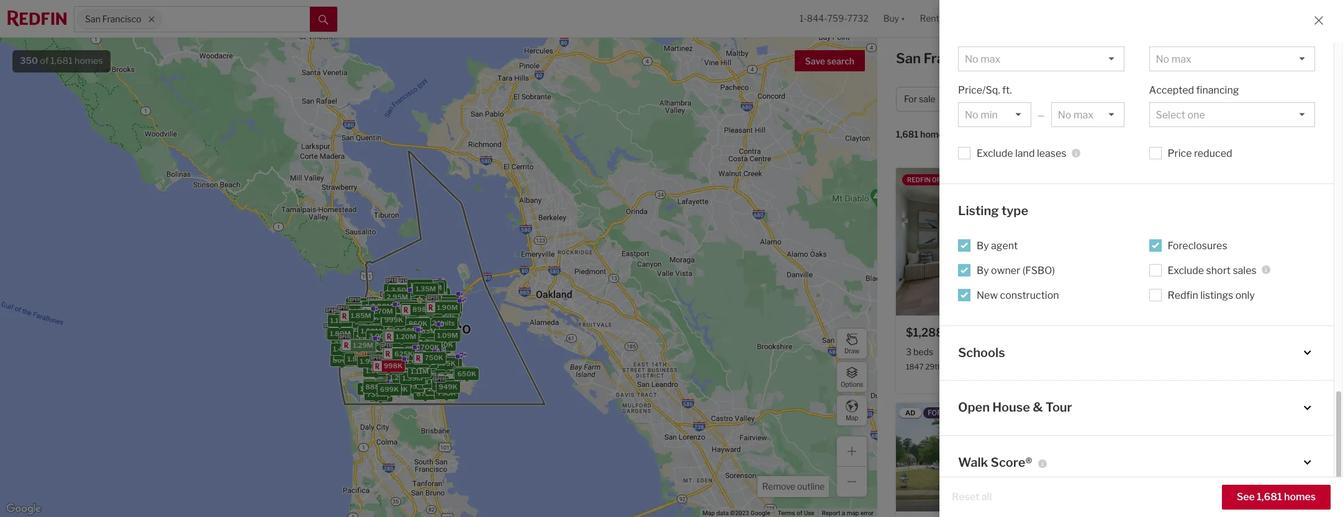Task type: describe. For each thing, give the bounding box(es) containing it.
2.90m
[[399, 294, 420, 303]]

0 vertical spatial 799k
[[408, 323, 426, 332]]

1 horizontal spatial 1.05m
[[434, 300, 455, 309]]

agent
[[991, 240, 1018, 252]]

729k
[[424, 289, 442, 297]]

2 vertical spatial 1.45m
[[424, 340, 444, 348]]

redfin open thu, 5pm to 8pm
[[1126, 176, 1226, 184]]

3.10m
[[403, 336, 424, 344]]

0 vertical spatial 1.58m
[[399, 316, 420, 324]]

0 vertical spatial francisco,
[[924, 50, 989, 66]]

1 vertical spatial 898k
[[429, 343, 448, 352]]

1 vertical spatial 5 units
[[401, 342, 424, 351]]

foreclosures
[[1168, 240, 1227, 252]]

1 horizontal spatial 3.20m
[[395, 362, 417, 371]]

reduced
[[1194, 148, 1232, 160]]

terms of use
[[778, 510, 814, 517]]

2.70m
[[390, 289, 411, 297]]

950k down 1.09m
[[434, 341, 453, 349]]

7732
[[847, 13, 869, 24]]

759-
[[827, 13, 847, 24]]

2.55m
[[347, 305, 369, 313]]

1 vertical spatial 878k
[[365, 381, 384, 390]]

0 horizontal spatial 849k
[[411, 290, 430, 299]]

price/sq.
[[958, 84, 1000, 96]]

0 vertical spatial 1.49m
[[414, 289, 434, 298]]

market
[[1188, 54, 1222, 66]]

1 vertical spatial 2.30m
[[372, 329, 394, 338]]

750k
[[424, 354, 443, 362]]

map
[[847, 510, 859, 517]]

0 vertical spatial 1.53m
[[330, 314, 351, 323]]

4 units
[[397, 327, 420, 336]]

for
[[1064, 50, 1083, 66]]

data
[[716, 510, 729, 517]]

485k
[[391, 349, 409, 357]]

walkthrough for redfin open thu, 5pm to 8pm
[[1251, 176, 1302, 184]]

ad region
[[896, 404, 1103, 518]]

0 horizontal spatial homes
[[75, 55, 103, 66]]

of for terms
[[797, 510, 802, 517]]

989k
[[400, 356, 419, 364]]

walk
[[958, 455, 988, 470]]

888k
[[365, 383, 384, 392]]

error
[[861, 510, 874, 517]]

1-844-759-7732
[[800, 13, 869, 24]]

0 horizontal spatial 1,681
[[50, 55, 73, 66]]

2 vertical spatial 1.25m
[[388, 367, 409, 375]]

1 vertical spatial 1,681
[[896, 129, 919, 140]]

$998,000
[[1125, 327, 1181, 340]]

2,774 sq ft (lot)
[[1246, 347, 1306, 358]]

0 horizontal spatial 799k
[[377, 386, 395, 394]]

1,513 sq ft
[[977, 347, 1019, 358]]

open house & tour
[[958, 401, 1072, 415]]

12pm
[[974, 176, 992, 184]]

today,
[[951, 176, 973, 184]]

map region
[[0, 0, 965, 518]]

remove san francisco image
[[148, 16, 155, 23]]

1 vertical spatial 1.39m
[[402, 374, 423, 383]]

1.10m up '1.78m'
[[354, 304, 373, 312]]

remove outline button
[[758, 477, 829, 498]]

1.47m
[[410, 281, 430, 290]]

0 vertical spatial 1.99m
[[413, 291, 433, 300]]

price button
[[964, 87, 1017, 112]]

price/sq. ft.
[[958, 84, 1012, 96]]

3.83m
[[409, 351, 430, 360]]

photo of 565 ortega st, san francisco, ca 94122 image
[[1115, 404, 1323, 518]]

0 horizontal spatial 699k
[[380, 385, 399, 394]]

redfin for redfin open thu, 5pm to 8pm
[[1126, 176, 1150, 184]]

589k
[[414, 304, 433, 313]]

1847
[[906, 363, 924, 372]]

for sale
[[904, 94, 935, 105]]

0 vertical spatial 599k
[[371, 304, 390, 312]]

san francisco, ca homes for sale
[[896, 50, 1114, 66]]

photo of 1847 29th ave, san francisco, ca 94122 image
[[896, 168, 1103, 316]]

ave,
[[944, 363, 958, 372]]

950k up 595k
[[403, 372, 422, 381]]

1.11m
[[410, 367, 428, 376]]

tour
[[1046, 401, 1072, 415]]

1.23m
[[435, 300, 455, 309]]

sale
[[919, 94, 935, 105]]

ft for 2,774 sq ft (lot)
[[1282, 347, 1289, 358]]

3 for 3 beds
[[906, 347, 912, 358]]

favorite button image
[[1297, 326, 1313, 342]]

1 vertical spatial 1.58m
[[405, 331, 426, 339]]

3.30m
[[364, 302, 386, 311]]

1 horizontal spatial 1.68m
[[385, 349, 406, 357]]

1.78m
[[358, 313, 378, 322]]

4
[[397, 327, 401, 336]]

0 vertical spatial 878k
[[437, 302, 455, 310]]

925k
[[420, 355, 439, 363]]

1 vertical spatial 1.25m
[[391, 324, 411, 333]]

type for listing type
[[1002, 204, 1028, 219]]

4.65m
[[389, 284, 411, 293]]

0 vertical spatial 789k
[[409, 309, 427, 318]]

350
[[20, 55, 38, 66]]

0 horizontal spatial 5
[[401, 342, 405, 351]]

baths
[[948, 347, 970, 358]]

3d for redfin open today, 12pm to 2pm
[[1032, 176, 1041, 184]]

1 vertical spatial 1.45m
[[405, 322, 426, 331]]

1 vertical spatial 599k
[[413, 354, 432, 363]]

1 vertical spatial 849k
[[432, 314, 451, 322]]

francisco
[[102, 14, 141, 24]]

beds / baths button
[[1103, 87, 1186, 112]]

outline
[[797, 482, 825, 492]]

0 horizontal spatial 3.20m
[[369, 345, 391, 354]]

walkthrough for redfin open today, 12pm to 2pm
[[1042, 176, 1093, 184]]

2,774
[[1246, 347, 1269, 358]]

0 horizontal spatial 629k
[[391, 350, 409, 358]]

1-844-759-7732 link
[[800, 13, 869, 24]]

beds
[[913, 347, 933, 358]]

options button
[[836, 362, 867, 393]]

0 vertical spatial 898k
[[412, 305, 431, 314]]

428k
[[428, 321, 446, 330]]

price for price
[[972, 94, 993, 105]]

1.10m up 840k at the left bottom
[[418, 335, 438, 343]]

1 horizontal spatial 629k
[[424, 283, 442, 292]]

2.74m
[[400, 345, 422, 354]]

1 horizontal spatial 2.10m
[[376, 315, 396, 323]]

860k
[[408, 319, 427, 328]]

0 vertical spatial 1.39m
[[436, 315, 457, 324]]

545k
[[410, 301, 429, 310]]

1 vertical spatial francisco,
[[975, 363, 1010, 372]]

market insights
[[1188, 54, 1262, 66]]

3.80m
[[372, 346, 394, 355]]

3d walkthrough for redfin open today, 12pm to 2pm
[[1032, 176, 1093, 184]]

beds / baths
[[1111, 94, 1162, 105]]

3d walkthrough for redfin open thu, 5pm to 8pm
[[1241, 176, 1302, 184]]

739k
[[367, 390, 385, 399]]

2 vertical spatial 599k
[[371, 392, 390, 400]]

1 vertical spatial 1.99m
[[360, 357, 380, 366]]

1 vertical spatial 1.49m
[[414, 358, 435, 367]]

0 vertical spatial 749k
[[429, 304, 448, 312]]

all
[[1214, 94, 1225, 105]]

1 vertical spatial 789k
[[402, 321, 420, 330]]

save search button
[[795, 50, 865, 71]]

3 for 3 baths
[[940, 347, 946, 358]]

0 vertical spatial ca
[[992, 50, 1012, 66]]

0 vertical spatial 2.30m
[[417, 295, 439, 303]]

0 horizontal spatial 2.95m
[[386, 293, 408, 301]]

city
[[1274, 54, 1294, 66]]

map button
[[836, 396, 867, 427]]

0 vertical spatial 879k
[[401, 318, 419, 326]]

/
[[1134, 94, 1137, 105]]

1.89m
[[347, 355, 368, 364]]

for
[[904, 94, 917, 105]]

list box down the financing
[[1149, 102, 1315, 127]]

report
[[822, 510, 840, 517]]

2pm
[[1003, 176, 1017, 184]]

1 vertical spatial ca
[[1011, 363, 1022, 372]]

5pm
[[1186, 176, 1201, 184]]

photo of 50 burlwood dr, san francisco, ca 94127 image
[[1115, 168, 1323, 316]]

0 horizontal spatial 1.68m
[[333, 354, 354, 362]]

a
[[842, 510, 845, 517]]

3.75m
[[403, 318, 425, 326]]

2 vertical spatial 749k
[[404, 330, 422, 338]]

2.98m
[[388, 328, 410, 337]]

favorite button checkbox
[[1297, 326, 1313, 342]]

4.50m
[[386, 285, 408, 294]]

schools
[[958, 346, 1005, 360]]

1847 29th ave, san francisco, ca 94122
[[906, 363, 1045, 372]]

search
[[827, 56, 854, 66]]

0 vertical spatial 550k
[[406, 290, 425, 298]]



Task type: vqa. For each thing, say whether or not it's contained in the screenshot.
1.99m to the bottom
yes



Task type: locate. For each thing, give the bounding box(es) containing it.
3 left beds
[[906, 347, 912, 358]]

0 horizontal spatial open
[[932, 176, 950, 184]]

0 vertical spatial homes
[[75, 55, 103, 66]]

799k
[[408, 323, 426, 332], [377, 386, 395, 394]]

8pm
[[1212, 176, 1226, 184]]

walkthrough right 8pm
[[1251, 176, 1302, 184]]

0 horizontal spatial exclude
[[977, 148, 1013, 160]]

only
[[1235, 290, 1255, 301]]

648k
[[429, 306, 448, 315]]

exclude short sales
[[1168, 265, 1257, 277]]

$1,288,000
[[906, 327, 970, 340]]

1 3d walkthrough from the left
[[1032, 176, 1093, 184]]

2.60m
[[420, 284, 441, 292], [391, 284, 413, 293], [375, 306, 396, 315], [338, 317, 359, 326], [392, 325, 414, 334], [368, 339, 390, 348]]

redfin left today,
[[907, 176, 931, 184]]

879k down 848k
[[416, 389, 434, 398]]

by owner (fsbo)
[[977, 265, 1055, 277]]

1.10m
[[354, 304, 373, 312], [391, 312, 410, 320], [336, 329, 356, 338], [418, 335, 438, 343], [402, 370, 421, 378]]

sq right 2,774
[[1271, 347, 1280, 358]]

999k
[[419, 292, 438, 300], [411, 297, 430, 306], [384, 316, 403, 324], [412, 351, 430, 359], [413, 358, 432, 367], [432, 361, 450, 370], [405, 369, 423, 377], [366, 385, 385, 394], [389, 385, 408, 394]]

2 vertical spatial 2.30m
[[417, 347, 439, 355]]

1.25m down 989k
[[388, 367, 409, 375]]

1.00m down 828k
[[394, 378, 415, 386]]

1.10m down 988k
[[336, 329, 356, 338]]

map for map
[[846, 414, 858, 422]]

1 horizontal spatial san
[[896, 50, 921, 66]]

0 horizontal spatial 3
[[906, 347, 912, 358]]

ft right 1,513
[[1012, 347, 1019, 358]]

2 horizontal spatial homes
[[1284, 492, 1316, 504]]

2.95m
[[386, 293, 408, 301], [411, 354, 432, 363]]

francisco,
[[924, 50, 989, 66], [975, 363, 1010, 372]]

1,681 inside see 1,681 homes button
[[1257, 492, 1282, 504]]

1 vertical spatial 1.05m
[[434, 300, 455, 309]]

google image
[[3, 502, 44, 518]]

homes inside button
[[1284, 492, 1316, 504]]

0 vertical spatial 629k
[[424, 283, 442, 292]]

price left ft. at top right
[[972, 94, 993, 105]]

price for price reduced
[[1168, 148, 1192, 160]]

1 vertical spatial 3.20m
[[395, 362, 417, 371]]

4.00m
[[398, 294, 420, 303]]

ca up ft. at top right
[[992, 50, 1012, 66]]

1,513
[[977, 347, 999, 358]]

1.39m down 438k
[[436, 315, 457, 324]]

1 redfin from the left
[[907, 176, 931, 184]]

3d walkthrough right 8pm
[[1241, 176, 1302, 184]]

1.00m up 738k at the bottom
[[425, 378, 446, 387]]

1.39m
[[436, 315, 457, 324], [402, 374, 423, 383]]

ca
[[992, 50, 1012, 66], [1011, 363, 1022, 372]]

3.20m down 625k
[[395, 362, 417, 371]]

995k
[[413, 295, 431, 304], [381, 319, 400, 327], [391, 369, 409, 378], [400, 380, 419, 388]]

1.80m
[[402, 314, 422, 323], [360, 327, 381, 336], [330, 329, 350, 338], [438, 330, 458, 339], [404, 347, 424, 356]]

0 horizontal spatial redfin
[[907, 176, 931, 184]]

0 vertical spatial map
[[846, 414, 858, 422]]

950k down 750k
[[424, 363, 443, 372]]

1 vertical spatial 1.53m
[[351, 333, 371, 342]]

765k
[[375, 316, 393, 324]]

1 horizontal spatial of
[[797, 510, 802, 517]]

3.50m
[[410, 285, 432, 294], [391, 286, 412, 295], [400, 337, 422, 346], [393, 353, 415, 362], [400, 355, 422, 364]]

1.30m
[[400, 287, 421, 296], [417, 292, 437, 301], [431, 298, 451, 307], [353, 306, 374, 315], [387, 307, 408, 315], [369, 314, 390, 323], [396, 330, 417, 339], [397, 358, 417, 366], [385, 364, 406, 373], [401, 371, 421, 380], [436, 383, 457, 391]]

of right '350'
[[40, 55, 49, 66]]

2 walkthrough from the left
[[1251, 176, 1302, 184]]

walkthrough down leases
[[1042, 176, 1093, 184]]

1 ft from the left
[[1012, 347, 1019, 358]]

to for 8pm
[[1202, 176, 1211, 184]]

0 vertical spatial 4.30m
[[397, 327, 419, 335]]

options
[[841, 381, 863, 388]]

2 horizontal spatial 1,681
[[1257, 492, 1282, 504]]

1.68m
[[385, 349, 406, 357], [333, 354, 354, 362]]

0 horizontal spatial 3d walkthrough
[[1032, 176, 1093, 184]]

exclude for exclude land leases
[[977, 148, 1013, 160]]

550k down 1.47m
[[406, 290, 425, 298]]

0 vertical spatial of
[[40, 55, 49, 66]]

1 vertical spatial 799k
[[377, 386, 395, 394]]

1 open from the left
[[932, 176, 950, 184]]

0 horizontal spatial 3d
[[1032, 176, 1041, 184]]

sq for 2,774
[[1271, 347, 1280, 358]]

1.10m down 2.48m
[[391, 312, 410, 320]]

0 horizontal spatial 1.05m
[[400, 288, 420, 297]]

all filters
[[1214, 94, 1250, 105]]

1 horizontal spatial 2.95m
[[411, 354, 432, 363]]

879k up 4 units
[[401, 318, 419, 326]]

schools link
[[958, 345, 1315, 362]]

2 to from the left
[[1202, 176, 1211, 184]]

2 open from the left
[[1151, 176, 1169, 184]]

1 horizontal spatial 699k
[[455, 369, 474, 377]]

1 675k from the left
[[429, 299, 448, 308]]

1 3 from the left
[[906, 347, 912, 358]]

0 vertical spatial 849k
[[411, 290, 430, 299]]

map inside button
[[846, 414, 858, 422]]

1 horizontal spatial ft
[[1282, 347, 1289, 358]]

1 horizontal spatial 1.00m
[[425, 378, 446, 387]]

©2023
[[730, 510, 749, 517]]

790k
[[411, 309, 429, 318]]

0 horizontal spatial 2.10m
[[347, 307, 368, 316]]

see 1,681 homes
[[1237, 492, 1316, 504]]

1 horizontal spatial walkthrough
[[1251, 176, 1302, 184]]

0 vertical spatial price
[[972, 94, 993, 105]]

0 horizontal spatial map
[[703, 510, 715, 517]]

open left thu,
[[1151, 176, 1169, 184]]

840k
[[413, 347, 432, 355]]

francisco, down 1,513
[[975, 363, 1010, 372]]

1 horizontal spatial 5
[[413, 297, 417, 305]]

open for today,
[[932, 176, 950, 184]]

1,681 down for
[[896, 129, 919, 140]]

0 horizontal spatial type
[[1002, 204, 1028, 219]]

0 vertical spatial 5 units
[[413, 297, 436, 305]]

1 horizontal spatial price
[[1168, 148, 1192, 160]]

3d for redfin open thu, 5pm to 8pm
[[1241, 176, 1250, 184]]

price
[[972, 94, 993, 105], [1168, 148, 1192, 160]]

list box up home
[[958, 47, 1124, 71]]

1,681 right '350'
[[50, 55, 73, 66]]

to right 5pm
[[1202, 176, 1211, 184]]

879k
[[401, 318, 419, 326], [416, 389, 434, 398]]

1 horizontal spatial 849k
[[432, 314, 451, 322]]

2 vertical spatial 550k
[[378, 381, 397, 390]]

1 to from the left
[[993, 176, 1002, 184]]

redfin listings only
[[1168, 290, 1255, 301]]

draw button
[[836, 328, 867, 360]]

ft left (lot)
[[1282, 347, 1289, 358]]

2 ft from the left
[[1282, 347, 1289, 358]]

2.75m
[[386, 323, 407, 331], [398, 327, 419, 336]]

1.58m
[[399, 316, 420, 324], [405, 331, 426, 339]]

3 left baths
[[940, 347, 946, 358]]

homes down san francisco
[[75, 55, 103, 66]]

report a map error
[[822, 510, 874, 517]]

open
[[958, 401, 990, 415]]

2 sq from the left
[[1271, 347, 1280, 358]]

1 horizontal spatial 1.39m
[[436, 315, 457, 324]]

1.00m
[[394, 378, 415, 386], [425, 378, 446, 387]]

828k
[[384, 369, 403, 377]]

2 vertical spatial san
[[960, 363, 973, 372]]

550k down the 3.83m
[[415, 363, 434, 372]]

listing type
[[958, 204, 1028, 219]]

1 1.00m from the left
[[394, 378, 415, 386]]

1.25m down the 2.55m
[[337, 314, 357, 323]]

1 by from the top
[[977, 240, 989, 252]]

type down 2pm
[[1002, 204, 1028, 219]]

1 vertical spatial type
[[1002, 204, 1028, 219]]

to left 2pm
[[993, 176, 1002, 184]]

625k
[[394, 350, 413, 358]]

3d
[[1032, 176, 1041, 184], [1241, 176, 1250, 184]]

for sale button
[[896, 87, 959, 112]]

1 walkthrough from the left
[[1042, 176, 1093, 184]]

0 horizontal spatial 675k
[[407, 299, 426, 308]]

san for san francisco, ca homes for sale
[[896, 50, 921, 66]]

1.53m
[[330, 314, 351, 323], [351, 333, 371, 342]]

0 vertical spatial 3.20m
[[369, 345, 391, 354]]

type right home
[[1056, 94, 1075, 105]]

1 horizontal spatial 3d
[[1241, 176, 1250, 184]]

438k
[[436, 305, 455, 314]]

1 horizontal spatial sq
[[1271, 347, 1280, 358]]

1 horizontal spatial 675k
[[429, 299, 448, 308]]

3d walkthrough down leases
[[1032, 176, 1093, 184]]

by
[[977, 240, 989, 252], [977, 265, 989, 277]]

sq right 1,513
[[1000, 347, 1010, 358]]

favorite button checkbox
[[1077, 326, 1094, 342]]

550k down 828k
[[378, 381, 397, 390]]

0 horizontal spatial 878k
[[365, 381, 384, 390]]

2.40m
[[412, 287, 434, 296], [334, 339, 356, 348], [403, 347, 425, 356]]

1 horizontal spatial homes
[[920, 129, 948, 140]]

1 3d from the left
[[1032, 176, 1041, 184]]

price up thu,
[[1168, 148, 1192, 160]]

0 vertical spatial 1.45m
[[408, 293, 429, 301]]

submit search image
[[319, 15, 328, 25]]

0 vertical spatial 1.25m
[[337, 314, 357, 323]]

0 vertical spatial 699k
[[455, 369, 474, 377]]

1 horizontal spatial type
[[1056, 94, 1075, 105]]

1 vertical spatial by
[[977, 265, 989, 277]]

1.99m
[[413, 291, 433, 300], [360, 357, 380, 366]]

0 vertical spatial exclude
[[977, 148, 1013, 160]]

1 vertical spatial 550k
[[415, 363, 434, 372]]

remove outline
[[762, 482, 825, 492]]

2 horizontal spatial san
[[960, 363, 973, 372]]

short
[[1206, 265, 1231, 277]]

filters
[[1227, 94, 1250, 105]]

1 sq from the left
[[1000, 347, 1010, 358]]

exclude up redfin
[[1168, 265, 1204, 277]]

to for 2pm
[[993, 176, 1002, 184]]

favorite button image
[[1077, 326, 1094, 342]]

1.70m
[[417, 283, 438, 292], [372, 307, 393, 316], [366, 316, 387, 325], [383, 324, 403, 332], [394, 332, 414, 340], [398, 341, 418, 349]]

2 vertical spatial homes
[[1284, 492, 1316, 504]]

exclude for exclude short sales
[[1168, 265, 1204, 277]]

0 vertical spatial by
[[977, 240, 989, 252]]

ft.
[[1002, 84, 1012, 96]]

1 horizontal spatial open
[[1151, 176, 1169, 184]]

1.58m down 670k
[[399, 316, 420, 324]]

3d right 2pm
[[1032, 176, 1041, 184]]

1.44m
[[400, 302, 420, 311]]

19.8m
[[348, 300, 369, 309]]

open for thu,
[[1151, 176, 1169, 184]]

ft for 1,513 sq ft
[[1012, 347, 1019, 358]]

house
[[992, 401, 1030, 415]]

1 vertical spatial 629k
[[391, 350, 409, 358]]

by left owner
[[977, 265, 989, 277]]

0 horizontal spatial 1.00m
[[394, 378, 415, 386]]

1,681 right see
[[1257, 492, 1282, 504]]

type for home type
[[1056, 94, 1075, 105]]

all filters button
[[1191, 87, 1262, 112]]

map left the data
[[703, 510, 715, 517]]

1.58m down 860k
[[405, 331, 426, 339]]

by left agent
[[977, 240, 989, 252]]

1 horizontal spatial 1,681
[[896, 129, 919, 140]]

2 by from the top
[[977, 265, 989, 277]]

None search field
[[162, 7, 310, 32]]

849k
[[411, 290, 430, 299], [432, 314, 451, 322]]

list box right —
[[1051, 102, 1124, 127]]

3.20m
[[369, 345, 391, 354], [395, 362, 417, 371]]

2 3d from the left
[[1241, 176, 1250, 184]]

0 horizontal spatial to
[[993, 176, 1002, 184]]

by for by owner (fsbo)
[[977, 265, 989, 277]]

29th
[[925, 363, 942, 372]]

redfin left thu,
[[1126, 176, 1150, 184]]

1.53m down the 2.55m
[[330, 314, 351, 323]]

walk score® link
[[958, 455, 1315, 472]]

san up for
[[896, 50, 921, 66]]

of for 350
[[40, 55, 49, 66]]

595k
[[403, 382, 422, 391]]

849k down 2.39m
[[432, 314, 451, 322]]

0 horizontal spatial ft
[[1012, 347, 1019, 358]]

sale
[[1085, 50, 1114, 66]]

0 horizontal spatial sq
[[1000, 347, 1010, 358]]

1.90m
[[423, 284, 443, 293], [437, 303, 457, 312], [373, 307, 393, 316], [408, 340, 429, 349], [414, 344, 435, 352], [392, 345, 413, 354], [376, 362, 397, 370], [366, 366, 386, 375]]

ca left 94122
[[1011, 363, 1022, 372]]

0 horizontal spatial walkthrough
[[1042, 176, 1093, 184]]

1.53m down '1.78m'
[[351, 333, 371, 342]]

1 horizontal spatial exclude
[[1168, 265, 1204, 277]]

market insights link
[[1188, 40, 1262, 68]]

san left francisco
[[85, 14, 100, 24]]

1 horizontal spatial to
[[1202, 176, 1211, 184]]

3d right 8pm
[[1241, 176, 1250, 184]]

2 3 from the left
[[940, 347, 946, 358]]

san for san francisco
[[85, 14, 100, 24]]

open left today,
[[932, 176, 950, 184]]

list box
[[958, 47, 1124, 71], [1149, 47, 1315, 71], [958, 102, 1031, 127], [1051, 102, 1124, 127], [1149, 102, 1315, 127]]

units
[[419, 297, 436, 305], [441, 303, 459, 312], [441, 307, 458, 316], [438, 312, 455, 321], [437, 319, 455, 328], [403, 327, 420, 336], [407, 342, 424, 351]]

699k down 828k
[[380, 385, 399, 394]]

1-
[[800, 13, 807, 24]]

1 vertical spatial 4.30m
[[394, 337, 415, 346]]

redfin for redfin open today, 12pm to 2pm
[[907, 176, 931, 184]]

2 1.00m from the left
[[425, 378, 446, 387]]

map for map data ©2023 google
[[703, 510, 715, 517]]

2 675k from the left
[[407, 299, 426, 308]]

type inside button
[[1056, 94, 1075, 105]]

beds
[[1111, 94, 1132, 105]]

998k
[[390, 288, 409, 297], [437, 308, 456, 317], [377, 327, 396, 336], [390, 330, 408, 339], [434, 333, 453, 342], [360, 338, 379, 346], [420, 352, 439, 361], [383, 362, 402, 371], [404, 375, 423, 384]]

san right ave,
[[960, 363, 973, 372]]

1.42m
[[413, 288, 434, 296]]

0 vertical spatial 1.05m
[[400, 288, 420, 297]]

sq for 1,513
[[1000, 347, 1010, 358]]

2 vertical spatial 1,681
[[1257, 492, 1282, 504]]

1 vertical spatial 879k
[[416, 389, 434, 398]]

list box down price/sq. ft.
[[958, 102, 1031, 127]]

849k down 1.47m
[[411, 290, 430, 299]]

price inside button
[[972, 94, 993, 105]]

878k
[[437, 302, 455, 310], [365, 381, 384, 390]]

francisco, up price/sq.
[[924, 50, 989, 66]]

of left use
[[797, 510, 802, 517]]

1 vertical spatial 699k
[[380, 385, 399, 394]]

1 vertical spatial 749k
[[386, 320, 404, 328]]

1 vertical spatial price
[[1168, 148, 1192, 160]]

—
[[1037, 110, 1045, 120]]

2 redfin from the left
[[1126, 176, 1150, 184]]

google
[[751, 510, 770, 517]]

1 vertical spatial exclude
[[1168, 265, 1204, 277]]

0 horizontal spatial of
[[40, 55, 49, 66]]

by for by agent
[[977, 240, 989, 252]]

3.20m down 1.43m
[[369, 345, 391, 354]]

2 3d walkthrough from the left
[[1241, 176, 1302, 184]]

1 horizontal spatial 3
[[940, 347, 946, 358]]

homes right see
[[1284, 492, 1316, 504]]

baths
[[1139, 94, 1162, 105]]

1 horizontal spatial 878k
[[437, 302, 455, 310]]

1.39m down 1.59m
[[402, 374, 423, 383]]

land
[[1015, 148, 1035, 160]]

699k right 635k
[[455, 369, 474, 377]]

650k
[[457, 370, 476, 378]]

exclude up 12pm
[[977, 148, 1013, 160]]

listings
[[1200, 290, 1233, 301]]

2.08m
[[351, 306, 373, 315]]

645k
[[396, 298, 415, 307]]

5.00m
[[391, 290, 414, 298]]

1.10m up 595k
[[402, 370, 421, 378]]

1.25m down 600k
[[391, 324, 411, 333]]

map down options
[[846, 414, 858, 422]]

1 vertical spatial map
[[703, 510, 715, 517]]

list box up the financing
[[1149, 47, 1315, 71]]

1.65m
[[414, 286, 434, 294], [412, 291, 432, 300]]

homes down for sale button
[[920, 129, 948, 140]]

3.60m
[[396, 282, 418, 291]]



